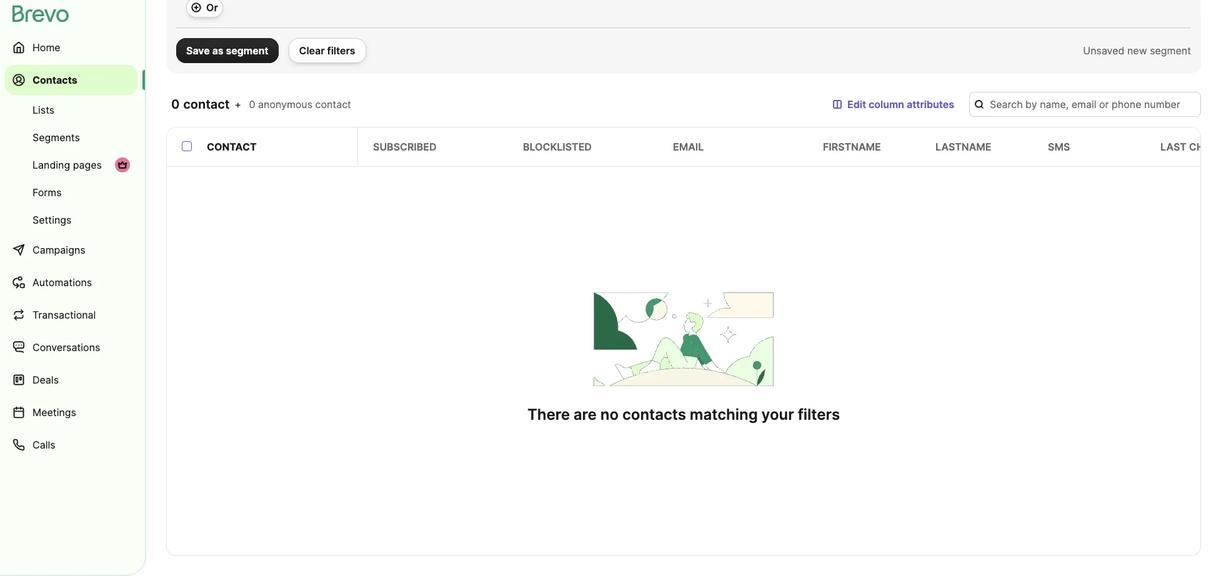 Task type: vqa. For each thing, say whether or not it's contained in the screenshot.
CHANG at the top
yes



Task type: locate. For each thing, give the bounding box(es) containing it.
clear
[[299, 44, 325, 57]]

lists link
[[5, 98, 138, 123]]

edit column attributes button
[[823, 92, 965, 117]]

your
[[762, 406, 795, 424]]

filters
[[327, 44, 356, 57], [798, 406, 840, 424]]

landing
[[33, 159, 70, 171]]

there
[[528, 406, 570, 424]]

segment inside button
[[226, 44, 269, 57]]

there are no contacts matching your filters
[[528, 406, 840, 424]]

meetings
[[33, 406, 76, 419]]

contact left +
[[183, 97, 230, 112]]

or
[[206, 1, 218, 14]]

filters right "clear"
[[327, 44, 356, 57]]

contact
[[207, 141, 257, 153]]

filters right your
[[798, 406, 840, 424]]

settings link
[[5, 208, 138, 233]]

contact
[[183, 97, 230, 112], [315, 98, 351, 111]]

contacts
[[623, 406, 686, 424]]

no
[[601, 406, 619, 424]]

transactional link
[[5, 300, 138, 330]]

filters inside button
[[327, 44, 356, 57]]

segment right the as
[[226, 44, 269, 57]]

0 horizontal spatial filters
[[327, 44, 356, 57]]

0 inside 0 contact + 0 anonymous contact
[[249, 98, 255, 111]]

automations link
[[5, 268, 138, 298]]

0
[[171, 97, 180, 112], [249, 98, 255, 111]]

conversations link
[[5, 333, 138, 363]]

1 horizontal spatial segment
[[1151, 44, 1192, 57]]

0 horizontal spatial segment
[[226, 44, 269, 57]]

home
[[33, 41, 60, 54]]

save as segment
[[186, 44, 269, 57]]

0 right +
[[249, 98, 255, 111]]

segment for unsaved new segment
[[1151, 44, 1192, 57]]

last chang
[[1161, 141, 1222, 153]]

1 horizontal spatial contact
[[315, 98, 351, 111]]

forms
[[33, 186, 62, 199]]

matching
[[690, 406, 758, 424]]

segment
[[226, 44, 269, 57], [1151, 44, 1192, 57]]

0 left +
[[171, 97, 180, 112]]

0 vertical spatial filters
[[327, 44, 356, 57]]

firstname
[[823, 141, 881, 153]]

home link
[[5, 33, 138, 63]]

lists
[[33, 104, 55, 116]]

contact inside 0 contact + 0 anonymous contact
[[315, 98, 351, 111]]

as
[[212, 44, 224, 57]]

contact right anonymous
[[315, 98, 351, 111]]

segment right new
[[1151, 44, 1192, 57]]

1 vertical spatial filters
[[798, 406, 840, 424]]

deals link
[[5, 365, 138, 395]]

calls
[[33, 439, 55, 451]]

0 horizontal spatial contact
[[183, 97, 230, 112]]

left___rvooi image
[[118, 160, 128, 170]]

segments
[[33, 131, 80, 144]]

new
[[1128, 44, 1148, 57]]

column
[[869, 98, 905, 111]]

save as segment button
[[176, 38, 279, 63]]

0 horizontal spatial 0
[[171, 97, 180, 112]]

contacts link
[[5, 65, 138, 95]]

subscribed
[[373, 141, 437, 153]]

unsaved
[[1084, 44, 1125, 57]]

campaigns link
[[5, 235, 138, 265]]

1 segment from the left
[[226, 44, 269, 57]]

contacts
[[33, 74, 77, 86]]

1 horizontal spatial 0
[[249, 98, 255, 111]]

2 segment from the left
[[1151, 44, 1192, 57]]

are
[[574, 406, 597, 424]]



Task type: describe. For each thing, give the bounding box(es) containing it.
blocklisted
[[523, 141, 592, 153]]

0 contact + 0 anonymous contact
[[171, 97, 351, 112]]

conversations
[[33, 341, 100, 354]]

edit column attributes
[[848, 98, 955, 111]]

chang
[[1190, 141, 1222, 153]]

edit
[[848, 98, 867, 111]]

clear filters
[[299, 44, 356, 57]]

segment for save as segment
[[226, 44, 269, 57]]

forms link
[[5, 180, 138, 205]]

campaigns
[[33, 244, 85, 256]]

attributes
[[907, 98, 955, 111]]

last
[[1161, 141, 1187, 153]]

landing pages
[[33, 159, 102, 171]]

calls link
[[5, 430, 138, 460]]

automations
[[33, 276, 92, 289]]

segments link
[[5, 125, 138, 150]]

sms
[[1049, 141, 1071, 153]]

lastname
[[936, 141, 992, 153]]

pages
[[73, 159, 102, 171]]

anonymous
[[258, 98, 313, 111]]

+
[[235, 98, 241, 111]]

save
[[186, 44, 210, 57]]

unsaved new segment
[[1084, 44, 1192, 57]]

meetings link
[[5, 398, 138, 428]]

Search by name, email or phone number search field
[[970, 92, 1202, 117]]

or button
[[186, 0, 223, 18]]

email
[[673, 141, 704, 153]]

settings
[[33, 214, 72, 226]]

1 horizontal spatial filters
[[798, 406, 840, 424]]

deals
[[33, 374, 59, 386]]

transactional
[[33, 309, 96, 321]]

clear filters button
[[289, 38, 366, 63]]

landing pages link
[[5, 153, 138, 178]]



